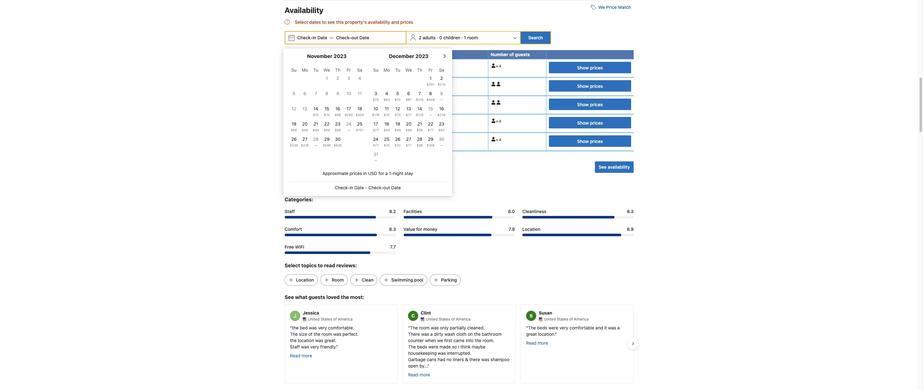 Task type: vqa. For each thing, say whether or not it's contained in the screenshot.


Task type: locate. For each thing, give the bounding box(es) containing it.
0 horizontal spatial 17
[[347, 106, 351, 111]]

deluxe for deluxe king room or queen room with two queen beds
[[290, 117, 305, 123]]

1 19 from the left
[[292, 121, 296, 127]]

2 united from the left
[[426, 317, 438, 322]]

9 for 9
[[336, 91, 339, 96]]

20 $49 right the 19 $56
[[302, 121, 308, 132]]

0 vertical spatial 17
[[347, 106, 351, 111]]

very left comfortable
[[560, 325, 568, 331]]

10 for 10 $119
[[374, 106, 378, 111]]

7 right the 6 $87
[[419, 91, 421, 96]]

susan
[[539, 310, 552, 316]]

to for topics
[[318, 263, 323, 269]]

0 vertical spatial deluxe
[[290, 117, 305, 123]]

show
[[577, 65, 589, 70], [577, 83, 589, 89], [577, 102, 589, 107], [577, 120, 589, 126], [577, 139, 589, 144]]

1 vertical spatial 10
[[374, 106, 378, 111]]

th up the 2 november 2023 "checkbox"
[[335, 67, 341, 73]]

1 vertical spatial staff
[[290, 344, 300, 350]]

the
[[341, 295, 349, 300], [292, 325, 299, 331], [314, 332, 320, 337], [474, 332, 481, 337], [290, 338, 297, 343], [475, 338, 481, 343]]

1 horizontal spatial $87
[[439, 128, 445, 132]]

united for clint
[[426, 317, 438, 322]]

2 16 from the left
[[439, 106, 444, 111]]

read more down by...
[[408, 372, 430, 378]]

2 " from the left
[[408, 325, 410, 331]]

grid for november
[[289, 64, 365, 150]]

1 america from the left
[[338, 317, 353, 322]]

2 united states of america from the left
[[426, 317, 471, 322]]

free wifi 7.7 meter
[[285, 252, 396, 254]]

12 down 5 november 2023 checkbox
[[292, 106, 296, 111]]

$238 inside 26 november 2023 'option'
[[290, 143, 298, 147]]

3 america from the left
[[574, 317, 589, 322]]

21 November 2023 checkbox
[[310, 121, 321, 135]]

2 vertical spatial $98
[[417, 143, 423, 147]]

read down the open
[[408, 372, 419, 378]]

4 inside option
[[358, 76, 361, 81]]

2 12 from the left
[[396, 106, 400, 111]]

facilities
[[404, 209, 422, 214]]

united down jessica
[[308, 317, 320, 322]]

0 horizontal spatial read more
[[290, 353, 312, 359]]

1 16 from the left
[[335, 106, 340, 111]]

0 horizontal spatial united states of america image
[[303, 318, 307, 321]]

1 12 from the left
[[292, 106, 296, 111]]

$49 for the 18 december 2023 checkbox
[[384, 128, 390, 132]]

1 " from the left
[[290, 325, 292, 331]]

perfect.
[[343, 332, 359, 337]]

select dates to see this property's availability and prices
[[295, 19, 413, 25]]

$238 right 15 december 2023 "checkbox"
[[438, 113, 446, 117]]

reviews down the approximate at the top left
[[331, 180, 349, 186]]

states for partially
[[439, 317, 450, 322]]

king left 20 november 2023 option
[[290, 124, 298, 129]]

2 vertical spatial read more button
[[408, 372, 430, 378]]

30 inside 30 $630
[[335, 137, 341, 142]]

$70 left 13 december 2023 "option"
[[395, 113, 401, 117]]

1 horizontal spatial 19
[[395, 121, 400, 127]]

grid
[[289, 64, 365, 150], [370, 64, 447, 165]]

$98 inside "28 december 2023" option
[[417, 143, 423, 147]]

1 horizontal spatial room
[[419, 325, 430, 331]]

check- up type
[[297, 35, 313, 40]]

1 sa from the left
[[357, 67, 362, 73]]

3 $56 from the left
[[417, 128, 423, 132]]

sa
[[357, 67, 362, 73], [439, 67, 444, 73]]

7 for 7 $126
[[419, 91, 421, 96]]

the
[[410, 325, 418, 331], [528, 325, 536, 331], [290, 332, 298, 337], [408, 344, 416, 350]]

we
[[599, 4, 605, 10], [324, 67, 330, 73], [406, 67, 412, 73]]

18 November 2023 checkbox
[[354, 106, 365, 120]]

0 horizontal spatial ·
[[311, 180, 313, 186]]

2 6 from the left
[[407, 91, 410, 96]]

0 vertical spatial availability
[[368, 19, 390, 25]]

2 king from the top
[[290, 88, 298, 92]]

1 9 from the left
[[336, 91, 339, 96]]

more for " the bed was very comfortable. the size of the room was perfect. the location was great. staff was very friendly.
[[302, 353, 312, 359]]

0 horizontal spatial 30
[[335, 137, 341, 142]]

guests right the what
[[309, 295, 325, 300]]

reviews:
[[336, 263, 357, 269]]

2 22 from the left
[[428, 121, 433, 127]]

0 horizontal spatial room
[[322, 332, 332, 337]]

6 December 2023 checkbox
[[403, 90, 414, 104]]

1 deluxe from the top
[[290, 117, 305, 123]]

0 horizontal spatial 20 $49
[[302, 121, 308, 132]]

4
[[499, 64, 501, 69], [358, 76, 361, 81], [385, 91, 388, 96], [499, 119, 501, 124], [499, 137, 501, 142]]

for right usd
[[379, 171, 384, 176]]

comfort 8.3 meter
[[285, 234, 396, 236]]

3 show from the top
[[577, 102, 589, 107]]

20 inside option
[[302, 121, 308, 127]]

1 horizontal spatial fr
[[429, 67, 433, 73]]

11 down $63
[[385, 106, 389, 111]]

of inside " the bed was very comfortable. the size of the room was perfect. the location was great. staff was very friendly.
[[308, 332, 313, 337]]

we inside dropdown button
[[599, 4, 605, 10]]

2 21 from the left
[[417, 121, 422, 127]]

2 $49 from the left
[[313, 128, 319, 132]]

28 for 28 $98
[[417, 137, 422, 142]]

deluxe queen room with two queen beds link
[[287, 136, 382, 141]]

$126 inside 14 december 2023 "checkbox"
[[416, 113, 424, 117]]

19 for 19 $49
[[395, 121, 400, 127]]

12 for 12
[[292, 106, 296, 111]]

show prices for deluxe king room or queen room with two queen beds
[[577, 120, 603, 126]]

1 $126 from the top
[[416, 98, 424, 102]]

1 su from the left
[[291, 67, 297, 73]]

su left view at the top
[[291, 67, 297, 73]]

$70 left 15 november 2023 option at the left top of the page
[[313, 113, 319, 117]]

22 December 2023 checkbox
[[425, 121, 436, 135]]

1 vertical spatial 3
[[375, 91, 377, 96]]

0 horizontal spatial 15
[[325, 106, 329, 111]]

united states of america for comfortable.
[[308, 317, 353, 322]]

1 horizontal spatial 29
[[428, 137, 433, 142]]

1 horizontal spatial and
[[391, 19, 399, 25]]

× 4 for beds
[[496, 119, 501, 124]]

5 $70
[[395, 91, 401, 102]]

1 horizontal spatial 26
[[395, 137, 401, 142]]

check-
[[297, 35, 313, 40], [336, 35, 351, 40], [335, 185, 350, 190], [369, 185, 383, 190]]

15 November 2023 checkbox
[[321, 106, 332, 120]]

0 horizontal spatial guests
[[309, 295, 325, 300]]

$87 inside 6 december 2023 checkbox
[[406, 98, 412, 102]]

two down '24 november 2023' option
[[346, 136, 355, 141]]

$77 inside the 27 december 2023 option
[[406, 143, 412, 147]]

0 horizontal spatial "
[[290, 325, 292, 331]]

5 show from the top
[[577, 139, 589, 144]]

2 December 2023 checkbox
[[436, 75, 447, 89]]

8.3 left value
[[389, 227, 396, 232]]

jessica
[[303, 310, 319, 316]]

2 30 from the left
[[439, 137, 444, 142]]

$56 for 19
[[291, 128, 297, 132]]

read more button down by...
[[408, 372, 430, 378]]

26 inside 26 $238
[[291, 137, 297, 142]]

0 horizontal spatial see
[[285, 295, 294, 300]]

show prices
[[577, 65, 603, 70], [577, 83, 603, 89], [577, 102, 603, 107], [577, 120, 603, 126], [577, 139, 603, 144]]

was down location
[[301, 344, 309, 350]]

we for november 2023
[[324, 67, 330, 73]]

2 9 from the left
[[440, 91, 443, 96]]

4 inside 4 $63
[[385, 91, 388, 96]]

22 for 22 $77
[[428, 121, 433, 127]]

swimming
[[391, 277, 413, 283]]

15 for 15 —
[[428, 106, 433, 111]]

29 inside 29 $598
[[324, 137, 330, 142]]

26 inside '26 $70'
[[395, 137, 401, 142]]

the inside " the bed was very comfortable. the size of the room was perfect. the location was great. staff was very friendly.
[[290, 332, 298, 337]]

$56 for 22
[[324, 128, 330, 132]]

$70 inside 25 december 2023 checkbox
[[384, 143, 390, 147]]

27 inside the 27 $77
[[406, 137, 411, 142]]

25 $70
[[384, 137, 390, 147]]

2 horizontal spatial or
[[338, 62, 343, 68]]

1 mo from the left
[[302, 67, 308, 73]]

0 horizontal spatial 26
[[291, 137, 297, 142]]

usd
[[368, 171, 377, 176]]

su up "3 $70"
[[373, 67, 379, 73]]

check-in date — check-out date
[[297, 35, 369, 40]]

14 down 7 december 2023 checkbox
[[417, 106, 422, 111]]

2023
[[334, 53, 347, 59], [416, 53, 429, 59]]

1 horizontal spatial 20 $49
[[406, 121, 412, 132]]

great.
[[325, 338, 337, 343]]

dates
[[309, 19, 321, 25]]

2023 down the adults
[[416, 53, 429, 59]]

26 for 26 $70
[[395, 137, 401, 142]]

7 inside 7 $126
[[419, 91, 421, 96]]

the down counter
[[408, 344, 416, 350]]

bed left the "7 november 2023" checkbox on the top of page
[[299, 88, 306, 92]]

— for 28
[[315, 143, 317, 147]]

scored 7.9 element
[[285, 178, 295, 188]]

show prices for strip view king room or queen room with two queen beds
[[577, 65, 603, 70]]

31 December 2023 checkbox
[[370, 151, 381, 165]]

1 14 from the left
[[314, 106, 318, 111]]

guests
[[515, 52, 530, 57], [309, 295, 325, 300]]

17 November 2023 checkbox
[[343, 106, 354, 120]]

0 horizontal spatial fr
[[347, 67, 351, 73]]

read more
[[526, 340, 548, 346], [290, 353, 312, 359], [408, 372, 430, 378]]

$87 for 23
[[439, 128, 445, 132]]

select down availability
[[295, 19, 308, 25]]

comfortable
[[570, 325, 594, 331]]

27 for 27 $77
[[406, 137, 411, 142]]

stay
[[405, 171, 413, 176]]

30
[[335, 137, 341, 142], [439, 137, 444, 142]]

2 su from the left
[[373, 67, 379, 73]]

25 inside 25 $70
[[384, 137, 390, 142]]

beds inside " the beds were very comfortable and it was a great location.
[[537, 325, 547, 331]]

1 inside '1 $297'
[[430, 76, 432, 81]]

2 show from the top
[[577, 83, 589, 89]]

14 November 2023 checkbox
[[310, 106, 321, 120]]

-
[[365, 185, 367, 190]]

2 vertical spatial a
[[430, 332, 433, 337]]

0 vertical spatial 25
[[357, 121, 363, 127]]

see for see availability
[[599, 164, 607, 170]]

8.0
[[508, 209, 515, 214]]

$49 inside the 18 december 2023 checkbox
[[384, 128, 390, 132]]

10 November 2023 checkbox
[[343, 90, 354, 104]]

guests for what
[[309, 295, 325, 300]]

1 vertical spatial see
[[285, 295, 294, 300]]

to for dates
[[322, 19, 326, 25]]

1 vertical spatial 11
[[385, 106, 389, 111]]

20 $49 inside 20 november 2023 option
[[302, 121, 308, 132]]

16
[[335, 106, 340, 111], [439, 106, 444, 111]]

1 13 from the left
[[303, 106, 307, 111]]

29 November 2023 checkbox
[[321, 136, 332, 150]]

united states of america up " the beds were very comfortable and it was a great location.
[[544, 317, 589, 322]]

2 horizontal spatial and
[[596, 325, 603, 331]]

13 $77
[[406, 106, 412, 117]]

$87 inside the 23 december 2023 "checkbox"
[[439, 128, 445, 132]]

$126 left 15 december 2023 "checkbox"
[[416, 113, 424, 117]]

dirty
[[434, 332, 443, 337]]

30 November 2023 checkbox
[[332, 136, 343, 150]]

8 inside "8 $448"
[[429, 91, 432, 96]]

0 horizontal spatial $238
[[290, 143, 298, 147]]

queen
[[344, 62, 358, 68], [394, 62, 408, 68], [336, 117, 351, 123], [386, 117, 400, 123], [306, 136, 320, 141], [356, 136, 370, 141]]

1 horizontal spatial location
[[523, 227, 541, 232]]

1 vertical spatial $87
[[439, 128, 445, 132]]

select inside region
[[295, 19, 308, 25]]

read
[[351, 181, 362, 186], [526, 340, 537, 346], [290, 353, 300, 359], [408, 372, 419, 378]]

1 22 from the left
[[324, 121, 330, 127]]

13 for 13
[[303, 106, 307, 111]]

topics
[[301, 263, 317, 269]]

was inside " the beds were very comfortable and it was a great location.
[[608, 325, 616, 331]]

this
[[336, 19, 344, 25]]

11 December 2023 checkbox
[[381, 106, 392, 120]]

fr
[[347, 67, 351, 73], [429, 67, 433, 73]]

15 inside "checkbox"
[[428, 106, 433, 111]]

7 right 6 november 2023 option
[[315, 91, 317, 96]]

1 show prices from the top
[[577, 65, 603, 70]]

$49 right 19 november 2023 'checkbox'
[[302, 128, 308, 132]]

mo for november
[[302, 67, 308, 73]]

sofa
[[325, 88, 332, 92]]

of for the room was only partially cleaned. there was a dirty wash cloth on the bathroom counter when we first came into the room. the beds were made so i think maybe housekeeping was interrupted. garbage cans had no liners & there was shampoo open by...
[[451, 317, 455, 322]]

$630
[[334, 143, 342, 147]]

4 show from the top
[[577, 120, 589, 126]]

was up location
[[309, 325, 317, 331]]

15 down 8 checkbox
[[325, 106, 329, 111]]

2 horizontal spatial more
[[538, 340, 548, 346]]

17 inside 17 $280
[[347, 106, 351, 111]]

great
[[526, 332, 537, 337]]

tu right view at the top
[[313, 67, 318, 73]]

$98 inside "16 november 2023" option
[[335, 113, 341, 117]]

14 for 14 $126
[[417, 106, 422, 111]]

19 inside the 19 $56
[[292, 121, 296, 127]]

read
[[324, 263, 335, 269]]

$56 inside '21 december 2023' option
[[417, 128, 423, 132]]

$56 inside 19 november 2023 'checkbox'
[[291, 128, 297, 132]]

12 inside 12 $70
[[396, 106, 400, 111]]

24 inside 24 $77
[[373, 137, 379, 142]]

21 inside 21 $56
[[417, 121, 422, 127]]

or down november 2023
[[338, 62, 343, 68]]

a for " the beds were very comfortable and it was a great location.
[[618, 325, 620, 331]]

0 vertical spatial beds
[[409, 62, 420, 68]]

3 united from the left
[[544, 317, 556, 322]]

24 November 2023 checkbox
[[343, 121, 354, 135]]

read more button down 'great'
[[526, 340, 548, 346]]

was up had
[[438, 351, 446, 356]]

16 down the 9 december 2023 checkbox
[[439, 106, 444, 111]]

united for susan
[[544, 317, 556, 322]]

0 horizontal spatial united
[[308, 317, 320, 322]]

— for 24
[[347, 128, 350, 132]]

— for 31
[[374, 159, 377, 163]]

2 5 from the left
[[396, 91, 399, 96]]

in for -
[[350, 185, 353, 190]]

sa up 4 option
[[357, 67, 362, 73]]

— inside 24 —
[[347, 128, 350, 132]]

the up there on the left bottom of page
[[410, 325, 418, 331]]

2 vertical spatial or
[[331, 117, 335, 123]]

1 × from the top
[[496, 64, 498, 69]]

in for —
[[313, 35, 316, 40]]

11 inside option
[[358, 91, 362, 96]]

24 December 2023 checkbox
[[370, 136, 381, 150]]

2 20 from the left
[[406, 121, 412, 127]]

30 up $630 on the top left
[[335, 137, 341, 142]]

3 king from the top
[[290, 106, 298, 111]]

7.9
[[286, 180, 293, 186], [509, 227, 515, 232]]

4 for deluxe queen room with two queen beds
[[499, 137, 501, 142]]

$70 for 14
[[313, 113, 319, 117]]

beds up location.
[[537, 325, 547, 331]]

tu for november
[[313, 67, 318, 73]]

10 up $119 on the top left of the page
[[374, 106, 378, 111]]

2 $126 from the top
[[416, 113, 424, 117]]

no
[[447, 357, 452, 362]]

were down when
[[429, 344, 438, 350]]

17 $280
[[345, 106, 353, 117]]

1 united states of america from the left
[[308, 317, 353, 322]]

" the beds were very comfortable and it was a great location.
[[526, 325, 620, 337]]

more for " the beds were very comfortable and it was a great location.
[[538, 340, 548, 346]]

location
[[298, 338, 314, 343]]

— inside 15 —
[[429, 113, 432, 117]]

5 $49 from the left
[[406, 128, 412, 132]]

11 for 11 $70
[[385, 106, 389, 111]]

1 horizontal spatial $56
[[324, 128, 330, 132]]

1 states from the left
[[321, 317, 332, 322]]

" for wash
[[428, 363, 430, 369]]

2 14 from the left
[[417, 106, 422, 111]]

room
[[287, 52, 300, 57], [325, 62, 337, 68], [359, 62, 372, 68], [317, 117, 330, 123], [352, 117, 364, 123], [321, 136, 334, 141], [332, 277, 344, 283]]

fr up '1 $297'
[[429, 67, 433, 73]]

1 vertical spatial 25
[[384, 137, 390, 142]]

0 horizontal spatial we
[[324, 67, 330, 73]]

1 15 from the left
[[325, 106, 329, 111]]

5 show prices from the top
[[577, 139, 603, 144]]

21 inside 21 $49
[[314, 121, 318, 127]]

$56
[[291, 128, 297, 132], [324, 128, 330, 132], [417, 128, 423, 132]]

1 grid from the left
[[289, 64, 365, 150]]

7 November 2023 checkbox
[[310, 90, 321, 104]]

2 7 from the left
[[419, 91, 421, 96]]

1 vertical spatial deluxe
[[290, 136, 305, 141]]

8 $448
[[427, 91, 435, 102]]

select dates to see this property's availability and prices region
[[285, 18, 634, 26]]

pool
[[414, 277, 423, 283]]

states for comfortable.
[[321, 317, 332, 322]]

1 horizontal spatial 22
[[428, 121, 433, 127]]

$70 for 5
[[395, 98, 401, 102]]

20 for 20 november 2023 option
[[302, 121, 308, 127]]

$126 for 7
[[416, 98, 424, 102]]

2 15 from the left
[[428, 106, 433, 111]]

$49 for 20 december 2023 option
[[406, 128, 412, 132]]

5 for 5
[[293, 91, 295, 96]]

13 November 2023 checkbox
[[299, 106, 310, 120]]

$77 for 13
[[406, 113, 412, 117]]

$56 left 20 november 2023 option
[[291, 128, 297, 132]]

0 vertical spatial 10
[[346, 91, 351, 96]]

6 inside the 6 $87
[[407, 91, 410, 96]]

1 horizontal spatial 20
[[406, 121, 412, 127]]

su
[[291, 67, 297, 73], [373, 67, 379, 73]]

2 23 from the left
[[439, 121, 444, 127]]

$98 left $168
[[417, 143, 423, 147]]

$378
[[301, 143, 309, 147]]

$70 inside "14 november 2023" option
[[313, 113, 319, 117]]

united states of america up comfortable.
[[308, 317, 353, 322]]

30 December 2023 checkbox
[[436, 136, 447, 150]]

to left the "see"
[[322, 19, 326, 25]]

1 23 from the left
[[335, 121, 341, 127]]

0 vertical spatial guests
[[515, 52, 530, 57]]

$210
[[438, 83, 445, 86]]

mo down december
[[384, 67, 390, 73]]

2 queen beds
[[319, 69, 344, 74], [287, 143, 312, 148]]

$70 for 3
[[373, 98, 379, 102]]

we up 1 checkbox
[[324, 67, 330, 73]]

1 29 from the left
[[324, 137, 330, 142]]

3 × 4 from the top
[[496, 137, 501, 142]]

$56 for 21
[[417, 128, 423, 132]]

1 $56 from the left
[[291, 128, 297, 132]]

23 $98
[[335, 121, 341, 132]]

0 horizontal spatial more
[[302, 353, 312, 359]]

1 th from the left
[[335, 67, 341, 73]]

very up great.
[[318, 325, 327, 331]]

1 2023 from the left
[[334, 53, 347, 59]]

2 8 from the left
[[429, 91, 432, 96]]

$77 for 22
[[428, 128, 434, 132]]

1 horizontal spatial grid
[[370, 64, 447, 165]]

1 6 from the left
[[304, 91, 306, 96]]

king left 6 november 2023 option
[[290, 88, 298, 92]]

25 for 25 $70
[[384, 137, 390, 142]]

13 December 2023 checkbox
[[403, 106, 414, 120]]

19 $56
[[291, 121, 297, 132]]

$56 inside 22 november 2023 checkbox
[[324, 128, 330, 132]]

15 inside 15 $70
[[325, 106, 329, 111]]

1 × 4 from the top
[[496, 64, 501, 69]]

2 19 from the left
[[395, 121, 400, 127]]

— inside the 9 december 2023 checkbox
[[440, 98, 443, 102]]

3 inside "3 $70"
[[375, 91, 377, 96]]

25 down the 18 december 2023 checkbox
[[384, 137, 390, 142]]

0 vertical spatial $126
[[416, 98, 424, 102]]

tu down december
[[395, 67, 400, 73]]

·
[[437, 35, 438, 40], [462, 35, 463, 40], [311, 180, 313, 186]]

0 horizontal spatial queen
[[291, 143, 302, 148]]

23 down "16 november 2023" option
[[335, 121, 341, 127]]

beds inside the " the room was only partially cleaned. there was a dirty wash cloth on the bathroom counter when we first came into the room. the beds were made so i think maybe housekeeping was interrupted. garbage cans had no liners & there was shampoo open by...
[[417, 344, 427, 350]]

0 vertical spatial king
[[314, 62, 324, 68]]

read more button
[[526, 340, 548, 346], [290, 353, 312, 359], [408, 372, 430, 378]]

5 inside 5 $70
[[396, 91, 399, 96]]

5 left the 6 $87
[[396, 91, 399, 96]]

see
[[328, 19, 335, 25]]

20 inside option
[[406, 121, 412, 127]]

beds up the 2 november 2023 "checkbox"
[[335, 69, 344, 74]]

guest reviews element
[[285, 162, 592, 172]]

approximate prices in usd for a 1-night stay
[[323, 171, 413, 176]]

2 horizontal spatial united
[[544, 317, 556, 322]]

4 show prices from the top
[[577, 120, 603, 126]]

16 inside 16 $238
[[439, 106, 444, 111]]

8.3 for comfort
[[389, 227, 396, 232]]

with up $630 on the top left
[[335, 136, 344, 141]]

— inside "30 —"
[[440, 143, 443, 147]]

1 30 from the left
[[335, 137, 341, 142]]

1 down 5 november 2023 checkbox
[[287, 106, 289, 111]]

— right 14 december 2023 "checkbox"
[[429, 113, 432, 117]]

1 28 from the left
[[313, 137, 319, 142]]

1 8 from the left
[[326, 91, 328, 96]]

2 27 from the left
[[406, 137, 411, 142]]

0 vertical spatial and
[[391, 19, 399, 25]]

$49 inside 20 november 2023 option
[[302, 128, 308, 132]]

1 vertical spatial with
[[365, 117, 375, 123]]

$70 inside 26 december 2023 'option'
[[395, 143, 401, 147]]

$49
[[302, 128, 308, 132], [313, 128, 319, 132], [384, 128, 390, 132], [395, 128, 401, 132], [406, 128, 412, 132]]

1 horizontal spatial sa
[[439, 67, 444, 73]]

$49 right the 17 december 2023 option
[[384, 128, 390, 132]]

28 —
[[313, 137, 319, 147]]

8 inside checkbox
[[326, 91, 328, 96]]

1 left 6 november 2023 option
[[287, 88, 289, 92]]

21 December 2023 checkbox
[[414, 121, 425, 135]]

$70 inside 15 november 2023 option
[[324, 113, 330, 117]]

10 inside checkbox
[[346, 91, 351, 96]]

25 inside 25 $157
[[357, 121, 363, 127]]

16 $98
[[335, 106, 341, 117]]

20 $49 inside 20 december 2023 option
[[406, 121, 412, 132]]

0 horizontal spatial 13
[[303, 106, 307, 111]]

3 December 2023 checkbox
[[370, 90, 381, 104]]

$87 right '22 december 2023' option
[[439, 128, 445, 132]]

0 horizontal spatial in
[[313, 35, 316, 40]]

23 November 2023 checkbox
[[332, 121, 343, 135]]

1 horizontal spatial th
[[417, 67, 422, 73]]

0 vertical spatial ×
[[496, 64, 498, 69]]

2 2023 from the left
[[416, 53, 429, 59]]

23 inside 23 $87
[[439, 121, 444, 127]]

america for cloth
[[456, 317, 471, 322]]

1 horizontal spatial 15
[[428, 106, 433, 111]]

1 26 from the left
[[291, 137, 297, 142]]

select for select dates to see this property's availability and prices
[[295, 19, 308, 25]]

2 $56 from the left
[[324, 128, 330, 132]]

a inside " the beds were very comfortable and it was a great location.
[[618, 325, 620, 331]]

read more button for the beds were very comfortable and it was a great location.
[[526, 340, 548, 346]]

united states of america image
[[303, 318, 307, 321], [421, 318, 425, 321]]

more down location
[[302, 353, 312, 359]]

value
[[404, 227, 415, 232]]

1 up $297
[[430, 76, 432, 81]]

$63
[[384, 98, 390, 102]]

2 states from the left
[[439, 317, 450, 322]]

1 vertical spatial × 4
[[496, 119, 501, 124]]

two down $119 on the top left of the page
[[376, 117, 385, 123]]

15 $70
[[324, 106, 330, 117]]

reviews down usd
[[369, 181, 384, 186]]

3 $49 from the left
[[384, 128, 390, 132]]

22
[[324, 121, 330, 127], [428, 121, 433, 127]]

1 horizontal spatial 5
[[396, 91, 399, 96]]

22 inside 22 $77
[[428, 121, 433, 127]]

3 1 king bed from the top
[[287, 106, 306, 111]]

2 up 1 checkbox
[[319, 69, 322, 74]]

29 inside 29 $168
[[428, 137, 433, 142]]

16 November 2023 checkbox
[[332, 106, 343, 120]]

and inside " the beds were very comfortable and it was a great location.
[[596, 325, 603, 331]]

0 horizontal spatial 7
[[315, 91, 317, 96]]

0 vertical spatial "
[[555, 332, 557, 337]]

deluxe for deluxe queen room with two queen beds
[[290, 136, 305, 141]]

5 for 5 $70
[[396, 91, 399, 96]]

26 December 2023 checkbox
[[392, 136, 403, 150]]

2 26 from the left
[[395, 137, 401, 142]]

1 horizontal spatial more
[[420, 372, 430, 378]]

0 horizontal spatial 9
[[336, 91, 339, 96]]

location 8.9 meter
[[523, 234, 634, 236]]

a up when
[[430, 332, 433, 337]]

9 for 9 —
[[440, 91, 443, 96]]

2 horizontal spatial states
[[557, 317, 568, 322]]

cleanliness 8.3 meter
[[523, 216, 634, 219]]

2 mo from the left
[[384, 67, 390, 73]]

room down select dates to see this property's availability and prices region
[[467, 35, 478, 40]]

2 sa from the left
[[439, 67, 444, 73]]

queen
[[323, 69, 334, 74], [291, 143, 302, 148]]

sa up the 2 $210
[[439, 67, 444, 73]]

2 left 26 $238
[[287, 143, 290, 148]]

9 inside checkbox
[[336, 91, 339, 96]]

14 inside 14 $70
[[314, 106, 318, 111]]

2 america from the left
[[456, 317, 471, 322]]

$77 inside the 17 december 2023 option
[[373, 128, 379, 132]]

comfort
[[285, 227, 302, 232]]

8 up $448
[[429, 91, 432, 96]]

1 horizontal spatial 27
[[406, 137, 411, 142]]

2 28 from the left
[[417, 137, 422, 142]]

$98
[[335, 113, 341, 117], [335, 128, 341, 132], [417, 143, 423, 147]]

1 vertical spatial "
[[336, 344, 338, 350]]

3 united states of america from the left
[[544, 317, 589, 322]]

availability inside region
[[368, 19, 390, 25]]

20 December 2023 checkbox
[[403, 121, 414, 135]]

12 inside option
[[292, 106, 296, 111]]

6 right 5 november 2023 checkbox
[[304, 91, 306, 96]]

26 down 19 november 2023 'checkbox'
[[291, 137, 297, 142]]

2 up $210
[[440, 76, 443, 81]]

1 horizontal spatial 12
[[396, 106, 400, 111]]

" inside " the beds were very comfortable and it was a great location.
[[526, 325, 528, 331]]

3 states from the left
[[557, 317, 568, 322]]

2 vertical spatial with
[[335, 136, 344, 141]]

1 horizontal spatial $238
[[438, 113, 446, 117]]

was up when
[[421, 332, 429, 337]]

there
[[408, 332, 420, 337]]

0 vertical spatial read more button
[[526, 340, 548, 346]]

6 inside option
[[304, 91, 306, 96]]

value for money 7.9 meter
[[404, 234, 515, 236]]

2 × from the top
[[496, 119, 498, 124]]

a inside the " the room was only partially cleaned. there was a dirty wash cloth on the bathroom counter when we first came into the room. the beds were made so i think maybe housekeeping was interrupted. garbage cans had no liners & there was shampoo open by...
[[430, 332, 433, 337]]

value for money
[[404, 227, 438, 232]]

0 horizontal spatial grid
[[289, 64, 365, 150]]

0 vertical spatial out
[[351, 35, 358, 40]]

2 left the adults
[[419, 35, 422, 40]]

11 down 4 option
[[358, 91, 362, 96]]

beds down the 17 december 2023 option
[[371, 136, 382, 141]]

3 show prices from the top
[[577, 102, 603, 107]]

1 vertical spatial 17
[[374, 121, 378, 127]]

1 horizontal spatial queen
[[323, 69, 334, 74]]

were inside the " the room was only partially cleaned. there was a dirty wash cloth on the bathroom counter when we first came into the room. the beds were made so i think maybe housekeeping was interrupted. garbage cans had no liners & there was shampoo open by...
[[429, 344, 438, 350]]

in left usd
[[363, 171, 367, 176]]

room up there on the left bottom of page
[[419, 325, 430, 331]]

29 for 29 $598
[[324, 137, 330, 142]]

10 for 10
[[346, 91, 351, 96]]

2 th from the left
[[417, 67, 422, 73]]

23 for 23 $87
[[439, 121, 444, 127]]

2 vertical spatial and
[[596, 325, 603, 331]]

2 vertical spatial × 4
[[496, 137, 501, 142]]

27 up $378
[[302, 137, 308, 142]]

26 November 2023 checkbox
[[289, 136, 299, 150]]

2 show prices from the top
[[577, 83, 603, 89]]

$49 for 20 november 2023 option
[[302, 128, 308, 132]]

1 tu from the left
[[313, 67, 318, 73]]

november 2023
[[307, 53, 347, 59]]

16 inside 16 $98
[[335, 106, 340, 111]]

very inside " the beds were very comfortable and it was a great location.
[[560, 325, 568, 331]]

3 " from the left
[[526, 325, 528, 331]]

19 November 2023 checkbox
[[289, 121, 299, 135]]

0 vertical spatial more
[[538, 340, 548, 346]]

28 inside 28 november 2023 option
[[313, 137, 319, 142]]

14 December 2023 checkbox
[[414, 106, 425, 120]]

15 December 2023 checkbox
[[425, 106, 436, 120]]

$77 inside '22 december 2023' option
[[428, 128, 434, 132]]

read left all
[[351, 181, 362, 186]]

1 horizontal spatial 16
[[439, 106, 444, 111]]

× for queen
[[496, 64, 498, 69]]

3 for 3 $70
[[375, 91, 377, 96]]

$126 inside 7 december 2023 checkbox
[[416, 98, 424, 102]]

21 down 14 december 2023 "checkbox"
[[417, 121, 422, 127]]

1 horizontal spatial guests
[[515, 52, 530, 57]]

1 show from the top
[[577, 65, 589, 70]]

25
[[357, 121, 363, 127], [384, 137, 390, 142]]

1 horizontal spatial 25
[[384, 137, 390, 142]]

1 united from the left
[[308, 317, 320, 322]]

parking
[[441, 277, 457, 283]]

$70 inside '3 december 2023' option
[[373, 98, 379, 102]]

2 November 2023 checkbox
[[332, 75, 343, 89]]

$98 for 28
[[417, 143, 423, 147]]

26 for 26 $238
[[291, 137, 297, 142]]

25 November 2023 checkbox
[[354, 121, 365, 135]]

11 $70
[[384, 106, 390, 117]]

2 fr from the left
[[429, 67, 433, 73]]

11 inside 11 $70
[[385, 106, 389, 111]]

0 horizontal spatial 25
[[357, 121, 363, 127]]

1 5 from the left
[[293, 91, 295, 96]]

$49 inside 19 december 2023 checkbox
[[395, 128, 401, 132]]

26
[[291, 137, 297, 142], [395, 137, 401, 142]]

27 inside '27 $378'
[[302, 137, 308, 142]]

$87 right 5 december 2023 checkbox at the left top
[[406, 98, 412, 102]]

counter
[[408, 338, 424, 343]]

3 for 3
[[347, 76, 350, 81]]

or down november
[[314, 69, 318, 74]]

1 27 from the left
[[302, 137, 308, 142]]

0 horizontal spatial 19
[[292, 121, 296, 127]]

24
[[346, 121, 352, 127], [373, 137, 379, 142]]

$70 left $63
[[373, 98, 379, 102]]

1 fr from the left
[[347, 67, 351, 73]]

2 grid from the left
[[370, 64, 447, 165]]

2 29 from the left
[[428, 137, 433, 142]]

13 inside 13 $77
[[406, 106, 411, 111]]

0 horizontal spatial states
[[321, 317, 332, 322]]

— for 9
[[440, 98, 443, 102]]

united
[[308, 317, 320, 322], [426, 317, 438, 322], [544, 317, 556, 322]]

28 December 2023 checkbox
[[414, 136, 425, 150]]

united states of america image for jessica
[[303, 318, 307, 321]]

2 united states of america image from the left
[[421, 318, 425, 321]]

4 $49 from the left
[[395, 128, 401, 132]]

$49 inside 21 november 2023 checkbox
[[313, 128, 319, 132]]

$70 inside 11 december 2023 'checkbox'
[[384, 113, 390, 117]]

28 inside 28 $98
[[417, 137, 422, 142]]

" inside " the bed was very comfortable. the size of the room was perfect. the location was great. staff was very friendly.
[[290, 325, 292, 331]]

14 $70
[[313, 106, 319, 117]]

$238 inside 16 december 2023 option
[[438, 113, 446, 117]]

1 $49 from the left
[[302, 128, 308, 132]]

1 vertical spatial queen
[[291, 143, 302, 148]]

20 for 20 december 2023 option
[[406, 121, 412, 127]]

1 horizontal spatial 2 queen beds
[[319, 69, 344, 74]]

23 inside 23 $98
[[335, 121, 341, 127]]

10 December 2023 checkbox
[[370, 106, 381, 120]]

— inside 28 —
[[315, 143, 317, 147]]

0 vertical spatial in
[[313, 35, 316, 40]]

all
[[363, 181, 368, 186]]

$70 inside 12 december 2023 checkbox
[[395, 113, 401, 117]]

more down location.
[[538, 340, 548, 346]]

8 November 2023 checkbox
[[321, 90, 332, 104]]

america for perfect.
[[338, 317, 353, 322]]

2 tu from the left
[[395, 67, 400, 73]]

19 December 2023 checkbox
[[392, 121, 403, 135]]

29 December 2023 checkbox
[[425, 136, 436, 150]]

13 inside option
[[303, 106, 307, 111]]

this is a carousel with rotating slides. it displays featured reviews of the property. use the next and previous buttons to navigate. region
[[280, 302, 639, 386]]



Task type: describe. For each thing, give the bounding box(es) containing it.
$126 for 14
[[416, 113, 424, 117]]

number of guests
[[491, 52, 530, 57]]

room.
[[483, 338, 495, 343]]

$70 for 15
[[324, 113, 330, 117]]

2 adults · 0 children · 1 room button
[[407, 32, 520, 44]]

0 vertical spatial two
[[383, 62, 392, 68]]

room down november 2023
[[325, 62, 337, 68]]

1 inside checkbox
[[326, 76, 328, 81]]

review categories element
[[285, 196, 313, 203]]

cans
[[427, 357, 437, 362]]

it
[[604, 325, 607, 331]]

8.3 for cleanliness
[[627, 209, 634, 214]]

$87 for 6
[[406, 98, 412, 102]]

2 inside "checkbox"
[[337, 76, 339, 81]]

bed down 6 november 2023 option
[[299, 106, 306, 111]]

24 for 24 $77
[[373, 137, 379, 142]]

18 for 18 $49
[[384, 121, 389, 127]]

select for select topics to read reviews:
[[285, 263, 300, 269]]

24 $77
[[373, 137, 379, 147]]

" for was
[[336, 344, 338, 350]]

$77 for 17
[[373, 128, 379, 132]]

bathroom
[[482, 332, 502, 337]]

of for the bed was very comfortable. the size of the room was perfect. the location was great. staff was very friendly.
[[333, 317, 337, 322]]

was right there
[[481, 357, 489, 362]]

availability inside button
[[608, 164, 630, 170]]

21 $56
[[417, 121, 423, 132]]

c
[[412, 313, 415, 319]]

9 —
[[440, 91, 443, 102]]

28 $98
[[417, 137, 423, 147]]

2 horizontal spatial ·
[[462, 35, 463, 40]]

$70 for 26
[[395, 143, 401, 147]]

12 December 2023 checkbox
[[392, 106, 403, 120]]

8 for 8 $448
[[429, 91, 432, 96]]

select topics to read reviews:
[[285, 263, 357, 269]]

view
[[302, 62, 313, 68]]

when
[[425, 338, 436, 343]]

11 November 2023 checkbox
[[354, 90, 365, 104]]

4 December 2023 checkbox
[[381, 90, 392, 104]]

7.7
[[390, 244, 396, 250]]

date down dates
[[317, 35, 327, 40]]

2 $210
[[438, 76, 445, 86]]

date down night
[[391, 185, 401, 190]]

23 for 23 $98
[[335, 121, 341, 127]]

8 December 2023 checkbox
[[425, 90, 436, 104]]

read more for " the room was only partially cleaned. there was a dirty wash cloth on the bathroom counter when we first came into the room. the beds were made so i think maybe housekeeping was interrupted. garbage cans had no liners & there was shampoo open by...
[[408, 372, 430, 378]]

strip view king room or queen room with two queen beds
[[290, 62, 420, 68]]

very down location
[[310, 344, 319, 350]]

was up dirty
[[431, 325, 439, 331]]

was up friendly.
[[315, 338, 323, 343]]

1 king from the top
[[290, 69, 298, 74]]

mo for december
[[384, 67, 390, 73]]

— for 30
[[440, 143, 443, 147]]

12 for 12 $70
[[396, 106, 400, 111]]

$70 for 25
[[384, 143, 390, 147]]

$238 for 26
[[290, 143, 298, 147]]

$77 for 27
[[406, 143, 412, 147]]

room inside " the bed was very comfortable. the size of the room was perfect. the location was great. staff was very friendly.
[[322, 332, 332, 337]]

16 December 2023 checkbox
[[436, 106, 447, 120]]

s
[[530, 313, 533, 319]]

0
[[439, 35, 442, 40]]

18 for 18 $329
[[357, 106, 362, 111]]

10 $119
[[372, 106, 379, 117]]

1 December 2023 checkbox
[[425, 75, 436, 89]]

30 for 30 —
[[439, 137, 444, 142]]

0 vertical spatial location
[[523, 227, 541, 232]]

into
[[466, 338, 474, 343]]

property's
[[345, 19, 367, 25]]

had
[[438, 357, 445, 362]]

1 down room type
[[287, 69, 289, 74]]

1 left sofa
[[322, 88, 324, 92]]

0 vertical spatial staff
[[285, 209, 295, 214]]

7 December 2023 checkbox
[[414, 90, 425, 104]]

night
[[393, 171, 404, 176]]

22 November 2023 checkbox
[[321, 121, 332, 135]]

2 inside the 2 $210
[[440, 76, 443, 81]]

29 $168
[[427, 137, 435, 147]]

search
[[528, 35, 543, 40]]

9 November 2023 checkbox
[[332, 90, 343, 104]]

6 for 6
[[304, 91, 306, 96]]

21 for 21 $49
[[314, 121, 318, 127]]

4 November 2023 checkbox
[[354, 75, 365, 89]]

bed down view at the top
[[299, 69, 306, 74]]

su for december
[[373, 67, 379, 73]]

7 for 7
[[315, 91, 317, 96]]

price
[[606, 4, 617, 10]]

check- down 'this'
[[336, 35, 351, 40]]

room inside button
[[467, 35, 478, 40]]

" the room was only partially cleaned. there was a dirty wash cloth on the bathroom counter when we first came into the room. the beds were made so i think maybe housekeeping was interrupted. garbage cans had no liners & there was shampoo open by...
[[408, 325, 510, 369]]

fr for december 2023
[[429, 67, 433, 73]]

shampoo
[[491, 357, 510, 362]]

1 vertical spatial in
[[363, 171, 367, 176]]

room down $329
[[352, 117, 364, 123]]

28 November 2023 checkbox
[[310, 136, 321, 150]]

we
[[437, 338, 443, 343]]

$70 for 11
[[384, 113, 390, 117]]

27 December 2023 checkbox
[[403, 136, 414, 150]]

room down "read"
[[332, 277, 344, 283]]

1 horizontal spatial reviews
[[369, 181, 384, 186]]

cleaned.
[[467, 325, 485, 331]]

room down 15 $70
[[317, 117, 330, 123]]

16 for 16 $98
[[335, 106, 340, 111]]

garbage
[[408, 357, 426, 362]]

see availability
[[599, 164, 630, 170]]

17 December 2023 checkbox
[[370, 121, 381, 135]]

4 for strip view king room or queen room with two queen beds
[[499, 64, 501, 69]]

7 $126
[[416, 91, 424, 102]]

0 horizontal spatial a
[[385, 171, 388, 176]]

$70 for 12
[[395, 113, 401, 117]]

26 $238
[[290, 137, 298, 147]]

only
[[440, 325, 449, 331]]

1 horizontal spatial for
[[416, 227, 422, 232]]

availability
[[285, 6, 324, 15]]

see for see what guests loved the most:
[[285, 295, 294, 300]]

type
[[301, 52, 312, 57]]

0 vertical spatial 2 queen beds
[[319, 69, 344, 74]]

bed right sofa
[[333, 88, 340, 92]]

$329
[[356, 113, 364, 117]]

22 for 22 $56
[[324, 121, 330, 127]]

room inside the " the room was only partially cleaned. there was a dirty wash cloth on the bathroom counter when we first came into the room. the beds were made so i think maybe housekeeping was interrupted. garbage cans had no liners & there was shampoo open by...
[[419, 325, 430, 331]]

1 left the 19 $56
[[287, 124, 289, 129]]

december 2023
[[389, 53, 429, 59]]

$77 for 24
[[373, 143, 379, 147]]

1 horizontal spatial 7.9
[[509, 227, 515, 232]]

1 vertical spatial king
[[306, 117, 316, 123]]

0 vertical spatial 7.9
[[286, 180, 293, 186]]

16 $238
[[438, 106, 446, 117]]

show for strip view king room or queen room with two queen beds
[[577, 65, 589, 70]]

4 king from the top
[[290, 124, 298, 129]]

match
[[618, 4, 631, 10]]

25 December 2023 checkbox
[[381, 136, 392, 150]]

read for " the beds were very comfortable and it was a great location.
[[526, 340, 537, 346]]

4 for deluxe king room or queen room with two queen beds
[[499, 119, 501, 124]]

money
[[423, 227, 438, 232]]

was down comfortable.
[[333, 332, 341, 337]]

21 $49
[[313, 121, 319, 132]]

cleanliness
[[523, 209, 547, 214]]

$49 for 21 november 2023 checkbox
[[313, 128, 319, 132]]

of right number
[[510, 52, 514, 57]]

free
[[285, 244, 294, 250]]

on
[[468, 332, 473, 337]]

a for " the room was only partially cleaned. there was a dirty wash cloth on the bathroom counter when we first came into the room. the beds were made so i think maybe housekeeping was interrupted. garbage cans had no liners & there was shampoo open by...
[[430, 332, 433, 337]]

read for " the bed was very comfortable. the size of the room was perfect. the location was great. staff was very friendly.
[[290, 353, 300, 359]]

4 1 king bed from the top
[[287, 124, 306, 129]]

so
[[452, 344, 457, 350]]

17 for 17 $77
[[374, 121, 378, 127]]

check- right '-'
[[369, 185, 383, 190]]

room up 4 option
[[359, 62, 372, 68]]

5 December 2023 checkbox
[[392, 90, 403, 104]]

show for deluxe king room or queen room with two queen beds
[[577, 120, 589, 126]]

beds left 28 —
[[303, 143, 312, 148]]

0 horizontal spatial reviews
[[331, 180, 349, 186]]

0 vertical spatial queen
[[323, 69, 334, 74]]

20 $49 for 20 november 2023 option
[[302, 121, 308, 132]]

we price match button
[[588, 2, 634, 13]]

rated good element
[[297, 180, 310, 186]]

23 $87
[[439, 121, 445, 132]]

1 November 2023 checkbox
[[321, 75, 332, 89]]

4 $63
[[384, 91, 390, 102]]

23 December 2023 checkbox
[[436, 121, 447, 135]]

6 November 2023 checkbox
[[299, 90, 310, 104]]

1 vertical spatial or
[[314, 69, 318, 74]]

categories:
[[285, 197, 313, 203]]

14 for 14 $70
[[314, 106, 318, 111]]

21 for 21 $56
[[417, 121, 422, 127]]

8 for 8
[[326, 91, 328, 96]]

1 inside button
[[464, 35, 466, 40]]

1 vertical spatial and
[[314, 88, 321, 92]]

maybe
[[472, 344, 486, 350]]

12 November 2023 checkbox
[[289, 106, 299, 120]]

what
[[295, 295, 307, 300]]

2 vertical spatial two
[[346, 136, 355, 141]]

8.2
[[389, 209, 396, 214]]

united states of america for comfortable
[[544, 317, 589, 322]]

staff inside " the bed was very comfortable. the size of the room was perfect. the location was great. staff was very friendly.
[[290, 344, 300, 350]]

1-
[[389, 171, 393, 176]]

— down the "see"
[[330, 35, 334, 40]]

bed inside " the bed was very comfortable. the size of the room was perfect. the location was great. staff was very friendly.
[[300, 325, 308, 331]]

29 for 29 $168
[[428, 137, 433, 142]]

very for comfortable
[[560, 325, 568, 331]]

0 horizontal spatial for
[[379, 171, 384, 176]]

16 for 16 $238
[[439, 106, 444, 111]]

1 vertical spatial location
[[296, 277, 314, 283]]

room up strip on the left top of the page
[[287, 52, 300, 57]]

room up $598
[[321, 136, 334, 141]]

strip view king room or queen room with two queen beds link
[[287, 62, 420, 68]]

6 $87
[[406, 91, 412, 102]]

1 vertical spatial beds
[[401, 117, 412, 123]]

25 $157
[[356, 121, 364, 132]]

2 inside button
[[419, 35, 422, 40]]

$98 for 16
[[335, 113, 341, 117]]

$98 for 23
[[335, 128, 341, 132]]

3 November 2023 checkbox
[[343, 75, 354, 89]]

$598
[[323, 143, 331, 147]]

i
[[458, 344, 459, 350]]

show prices for deluxe queen room with two queen beds
[[577, 139, 603, 144]]

united states of america for partially
[[426, 317, 471, 322]]

8.9
[[627, 227, 634, 232]]

1 vertical spatial two
[[376, 117, 385, 123]]

grid for december
[[370, 64, 447, 165]]

" for " the beds were very comfortable and it was a great location.
[[526, 325, 528, 331]]

prices inside region
[[400, 19, 413, 25]]

the inside " the beds were very comfortable and it was a great location.
[[528, 325, 536, 331]]

5 November 2023 checkbox
[[289, 90, 299, 104]]

22 $77
[[428, 121, 434, 132]]

date left '-'
[[354, 185, 364, 190]]

staff 8.2 meter
[[285, 216, 396, 219]]

18 December 2023 checkbox
[[381, 121, 392, 135]]

1 horizontal spatial ·
[[437, 35, 438, 40]]

search button
[[521, 32, 551, 44]]

came
[[454, 338, 465, 343]]

children
[[443, 35, 460, 40]]

2 vertical spatial beds
[[371, 136, 382, 141]]

" for location.
[[555, 332, 557, 337]]

2 1 king bed from the top
[[287, 88, 306, 92]]

were inside " the beds were very comfortable and it was a great location.
[[549, 325, 558, 331]]

" for " the room was only partially cleaned. there was a dirty wash cloth on the bathroom counter when we first came into the room. the beds were made so i think maybe housekeeping was interrupted. garbage cans had no liners & there was shampoo open by...
[[408, 325, 410, 331]]

check- down the approximate at the top left
[[335, 185, 350, 190]]

interrupted.
[[447, 351, 471, 356]]

see what guests loved the most:
[[285, 295, 364, 300]]

1 $297
[[427, 76, 435, 86]]

9 December 2023 checkbox
[[436, 90, 447, 104]]

friendly.
[[320, 344, 336, 350]]

1 sofa bed
[[322, 88, 340, 92]]

0 horizontal spatial 2 queen beds
[[287, 143, 312, 148]]

and inside select dates to see this property's availability and prices region
[[391, 19, 399, 25]]

11 for 11
[[358, 91, 362, 96]]

united states of america image
[[539, 318, 543, 321]]

number
[[491, 52, 508, 57]]

housekeeping
[[408, 351, 437, 356]]

27 November 2023 checkbox
[[299, 136, 310, 150]]

of for the beds were very comfortable and it was a great location.
[[569, 317, 573, 322]]

date down property's
[[359, 35, 369, 40]]

bed right the 19 $56
[[299, 124, 306, 129]]

14 $126
[[416, 106, 424, 117]]

read more for " the bed was very comfortable. the size of the room was perfect. the location was great. staff was very friendly.
[[290, 353, 312, 359]]

1 1 king bed from the top
[[287, 69, 306, 74]]

0 vertical spatial with
[[373, 62, 382, 68]]

22 $56
[[324, 121, 330, 132]]

su for november
[[291, 67, 297, 73]]

3 × from the top
[[496, 137, 498, 142]]

more for " the room was only partially cleaned. there was a dirty wash cloth on the bathroom counter when we first came into the room. the beds were made so i think maybe housekeeping was interrupted. garbage cans had no liners & there was shampoo open by...
[[420, 372, 430, 378]]

18 $329
[[356, 106, 364, 117]]

29 $598
[[323, 137, 331, 147]]

17 for 17 $280
[[347, 106, 351, 111]]

20 November 2023 checkbox
[[299, 121, 310, 135]]

facilities 8.0 meter
[[404, 216, 515, 219]]

comfortable.
[[328, 325, 354, 331]]

clean
[[362, 277, 374, 283]]

november
[[307, 53, 332, 59]]

tu for december
[[395, 67, 400, 73]]



